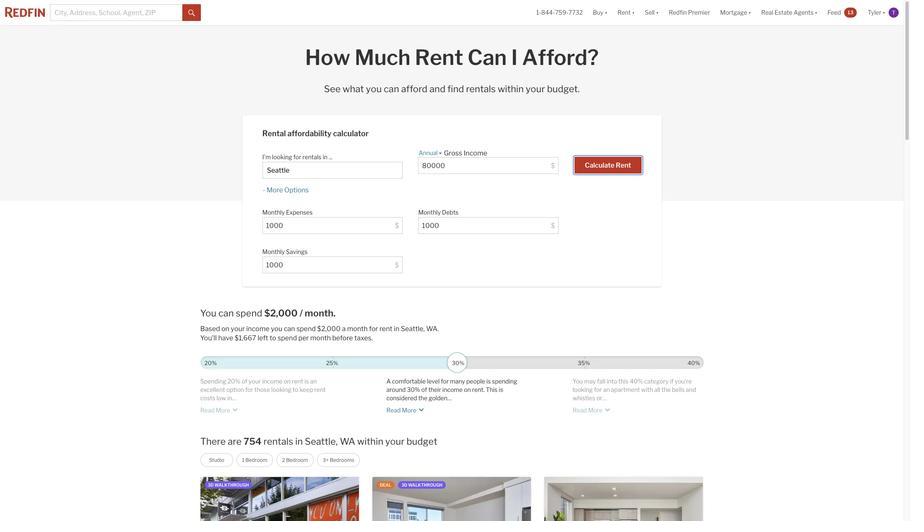Task type: locate. For each thing, give the bounding box(es) containing it.
0 horizontal spatial can
[[219, 308, 234, 319]]

buy
[[593, 9, 604, 16]]

5 ▾ from the left
[[815, 9, 818, 16]]

looking inside "you may fall into this 40% category if you're looking for an apartment with all the bells and whistles or"
[[573, 387, 593, 394]]

- more options
[[263, 186, 309, 194]]

monthly expenses
[[263, 209, 313, 216]]

2 horizontal spatial can
[[384, 84, 399, 94]]

Studio radio
[[200, 454, 233, 468]]

0 vertical spatial and
[[430, 84, 446, 94]]

1 horizontal spatial to
[[293, 387, 299, 394]]

calculate rent button
[[575, 157, 642, 174]]

monthly inside the monthly debts element
[[419, 209, 441, 216]]

for down affordability at the left top of page
[[294, 154, 301, 161]]

for up taxes.
[[369, 325, 378, 333]]

based on your income you can spend $2,000 a month for rent in seattle, wa . you'll have $1,667 left to spend per month before taxes.
[[200, 325, 439, 343]]

real estate agents ▾ button
[[757, 0, 823, 25]]

1 horizontal spatial can
[[284, 325, 295, 333]]

on inside a comfortable level for many people is spending around 30% of their income on rent. this is considered the golden
[[464, 387, 471, 394]]

2 horizontal spatial read
[[573, 407, 587, 414]]

$ for monthly debts
[[551, 222, 555, 230]]

0 vertical spatial you
[[200, 308, 217, 319]]

rent.
[[472, 387, 485, 394]]

in right low
[[228, 395, 232, 402]]

… for in
[[232, 395, 237, 402]]

1 vertical spatial to
[[293, 387, 299, 394]]

of left the their
[[422, 387, 427, 394]]

monthly left the savings
[[263, 248, 285, 256]]

in up 2 bedroom radio at the left bottom of the page
[[295, 437, 303, 447]]

2 read more from the left
[[387, 407, 417, 414]]

based
[[200, 325, 220, 333]]

a
[[342, 325, 346, 333]]

… for or
[[603, 395, 607, 402]]

looking right those
[[271, 387, 292, 394]]

2 read from the left
[[387, 407, 401, 414]]

… down fall
[[603, 395, 607, 402]]

in left ...
[[323, 154, 328, 161]]

spend left per
[[278, 335, 297, 343]]

1 ▾ from the left
[[605, 9, 608, 16]]

1 vertical spatial spend
[[297, 325, 316, 333]]

redfin premier
[[669, 9, 711, 16]]

0 vertical spatial income
[[246, 325, 270, 333]]

of right 20%
[[242, 378, 248, 385]]

walkthrough
[[215, 483, 249, 488], [408, 483, 443, 488]]

option group
[[200, 449, 360, 468]]

1 vertical spatial wa
[[340, 437, 355, 447]]

City, Address, School, Agent, ZIP search field
[[50, 4, 183, 21]]

photo of 4740 32nd ave s, seattle, wa 98118 image
[[545, 478, 703, 522]]

0 horizontal spatial …
[[232, 395, 237, 402]]

if
[[670, 378, 674, 385]]

monthly expenses element
[[263, 205, 399, 217]]

0 horizontal spatial on
[[222, 325, 230, 333]]

▾ right "sell"
[[656, 9, 659, 16]]

for up 'or'
[[594, 387, 602, 394]]

more for you may fall into this 40% category if you're looking for an apartment with all the bells and whistles or
[[589, 407, 603, 414]]

walkthrough right deal
[[408, 483, 443, 488]]

3 … from the left
[[603, 395, 607, 402]]

rentals for ...
[[303, 154, 322, 161]]

income inside a comfortable level for many people is spending around 30% of their income on rent. this is considered the golden
[[443, 387, 463, 394]]

and
[[430, 84, 446, 94], [686, 387, 697, 394]]

0 horizontal spatial you
[[200, 308, 217, 319]]

month right per
[[310, 335, 331, 343]]

an up keep
[[310, 378, 317, 385]]

monthly debts
[[419, 209, 459, 216]]

3d right deal
[[402, 483, 408, 488]]

1 vertical spatial rent
[[292, 378, 303, 385]]

wa
[[427, 325, 438, 333], [340, 437, 355, 447]]

1 horizontal spatial walkthrough
[[408, 483, 443, 488]]

category
[[645, 378, 669, 385]]

1 vertical spatial seattle,
[[305, 437, 338, 447]]

1 horizontal spatial and
[[686, 387, 697, 394]]

read down considered
[[387, 407, 401, 414]]

to right left
[[270, 335, 276, 343]]

find
[[448, 84, 464, 94]]

read more down considered
[[387, 407, 417, 414]]

you up based
[[200, 308, 217, 319]]

an down fall
[[604, 387, 610, 394]]

0 vertical spatial wa
[[427, 325, 438, 333]]

1 horizontal spatial $2,000
[[317, 325, 341, 333]]

income up left
[[246, 325, 270, 333]]

2 bedroom from the left
[[286, 458, 308, 464]]

1 read more from the left
[[200, 407, 230, 414]]

income
[[246, 325, 270, 333], [262, 378, 283, 385], [443, 387, 463, 394]]

1 vertical spatial and
[[686, 387, 697, 394]]

40%
[[630, 378, 643, 385]]

0 horizontal spatial 3d
[[208, 483, 214, 488]]

more for a comfortable level for many people is spending around 30% of their income on rent. this is considered the golden
[[402, 407, 417, 414]]

month
[[347, 325, 368, 333], [310, 335, 331, 343]]

is up this
[[487, 378, 491, 385]]

more down considered
[[402, 407, 417, 414]]

$2,000 left /
[[264, 308, 298, 319]]

▾ right buy
[[605, 9, 608, 16]]

you inside 'based on your income you can spend $2,000 a month for rent in seattle, wa . you'll have $1,667 left to spend per month before taxes.'
[[271, 325, 283, 333]]

spend up per
[[297, 325, 316, 333]]

is up keep
[[305, 378, 309, 385]]

monthly inside monthly savings element
[[263, 248, 285, 256]]

▾ for sell ▾
[[656, 9, 659, 16]]

you inside "you may fall into this 40% category if you're looking for an apartment with all the bells and whistles or"
[[573, 378, 583, 385]]

0 horizontal spatial you
[[271, 325, 283, 333]]

bedroom right 2
[[286, 458, 308, 464]]

bedroom inside 2 bedroom radio
[[286, 458, 308, 464]]

/
[[300, 308, 303, 319]]

1 horizontal spatial month
[[347, 325, 368, 333]]

user photo image
[[889, 8, 899, 18]]

buy ▾
[[593, 9, 608, 16]]

2 vertical spatial rent
[[315, 387, 326, 394]]

can left the afford
[[384, 84, 399, 94]]

income inside spending 20% of your income on rent is an excellent option for those looking to keep rent costs low in
[[262, 378, 283, 385]]

rentals up 2
[[264, 437, 293, 447]]

read more link down considered
[[387, 403, 427, 416]]

2 … from the left
[[448, 395, 452, 402]]

rentals left ...
[[303, 154, 322, 161]]

monthly down -
[[263, 209, 285, 216]]

income up those
[[262, 378, 283, 385]]

rentals for seattle,
[[264, 437, 293, 447]]

within up the 3+ bedrooms option
[[357, 437, 384, 447]]

real
[[762, 9, 774, 16]]

0 horizontal spatial is
[[305, 378, 309, 385]]

walkthrough down '1'
[[215, 483, 249, 488]]

0 vertical spatial seattle,
[[401, 325, 425, 333]]

3 read from the left
[[573, 407, 587, 414]]

0 horizontal spatial an
[[310, 378, 317, 385]]

in left . on the bottom of page
[[394, 325, 400, 333]]

0 vertical spatial an
[[310, 378, 317, 385]]

1 horizontal spatial …
[[448, 395, 452, 402]]

you for you can spend $2,000 / month.
[[200, 308, 217, 319]]

read more for the
[[387, 407, 417, 414]]

read more link
[[200, 403, 240, 416], [387, 403, 427, 416], [573, 403, 613, 416]]

Monthly Savings text field
[[266, 261, 393, 269]]

1 read more link from the left
[[200, 403, 240, 416]]

monthly inside monthly expenses element
[[263, 209, 285, 216]]

1 vertical spatial rentals
[[303, 154, 322, 161]]

0 horizontal spatial 3d walkthrough
[[208, 483, 249, 488]]

3d walkthrough
[[208, 483, 249, 488], [402, 483, 443, 488]]

2 horizontal spatial rentals
[[466, 84, 496, 94]]

the down 30%
[[419, 395, 428, 402]]

1 walkthrough from the left
[[215, 483, 249, 488]]

is inside spending 20% of your income on rent is an excellent option for those looking to keep rent costs low in
[[305, 378, 309, 385]]

see
[[324, 84, 341, 94]]

rentals right find
[[466, 84, 496, 94]]

$ for monthly savings
[[395, 261, 399, 269]]

a
[[387, 378, 391, 385]]

1 horizontal spatial read more
[[387, 407, 417, 414]]

1 vertical spatial of
[[422, 387, 427, 394]]

2 horizontal spatial read more
[[573, 407, 603, 414]]

rent right buy ▾
[[618, 9, 631, 16]]

1 read from the left
[[200, 407, 215, 414]]

3d down studio
[[208, 483, 214, 488]]

read more link down 'or'
[[573, 403, 613, 416]]

what
[[343, 84, 364, 94]]

seattle, up the '3+'
[[305, 437, 338, 447]]

0 vertical spatial of
[[242, 378, 248, 385]]

1 horizontal spatial on
[[284, 378, 291, 385]]

1 … from the left
[[232, 395, 237, 402]]

0 vertical spatial the
[[662, 387, 671, 394]]

agents
[[794, 9, 814, 16]]

0 vertical spatial rentals
[[466, 84, 496, 94]]

for left those
[[245, 387, 253, 394]]

people
[[467, 378, 485, 385]]

1 vertical spatial an
[[604, 387, 610, 394]]

0 horizontal spatial rent
[[292, 378, 303, 385]]

read more link down low
[[200, 403, 240, 416]]

0 horizontal spatial to
[[270, 335, 276, 343]]

2 horizontal spatial …
[[603, 395, 607, 402]]

you right what on the top left
[[366, 84, 382, 94]]

▾ for rent ▾
[[632, 9, 635, 16]]

1 vertical spatial $2,000
[[317, 325, 341, 333]]

wa inside 'based on your income you can spend $2,000 a month for rent in seattle, wa . you'll have $1,667 left to spend per month before taxes.'
[[427, 325, 438, 333]]

3+ Bedrooms radio
[[317, 454, 360, 468]]

bedroom right '1'
[[246, 458, 267, 464]]

mortgage ▾ button
[[716, 0, 757, 25]]

can
[[468, 45, 507, 70]]

1 horizontal spatial read more link
[[387, 403, 427, 416]]

sell ▾ button
[[645, 0, 659, 25]]

rent inside 'based on your income you can spend $2,000 a month for rent in seattle, wa . you'll have $1,667 left to spend per month before taxes.'
[[380, 325, 393, 333]]

2 3d walkthrough from the left
[[402, 483, 443, 488]]

photo of 221 minor ave n, seattle, wa 98109 image
[[372, 478, 531, 522]]

rent
[[380, 325, 393, 333], [292, 378, 303, 385], [315, 387, 326, 394]]

1 vertical spatial the
[[419, 395, 428, 402]]

your up those
[[249, 378, 261, 385]]

in inside spending 20% of your income on rent is an excellent option for those looking to keep rent costs low in
[[228, 395, 232, 402]]

golden
[[429, 395, 448, 402]]

taxes.
[[355, 335, 373, 343]]

on inside 'based on your income you can spend $2,000 a month for rent in seattle, wa . you'll have $1,667 left to spend per month before taxes.'
[[222, 325, 230, 333]]

2 vertical spatial can
[[284, 325, 295, 333]]

20%
[[228, 378, 241, 385]]

1 horizontal spatial seattle,
[[401, 325, 425, 333]]

1 horizontal spatial 3d
[[402, 483, 408, 488]]

1 vertical spatial within
[[357, 437, 384, 447]]

bedrooms
[[330, 458, 355, 464]]

4 ▾ from the left
[[749, 9, 752, 16]]

can down you can spend $2,000 / month.
[[284, 325, 295, 333]]

for inside "you may fall into this 40% category if you're looking for an apartment with all the bells and whistles or"
[[594, 387, 602, 394]]

… down option
[[232, 395, 237, 402]]

0 horizontal spatial seattle,
[[305, 437, 338, 447]]

more
[[267, 186, 283, 194], [216, 407, 230, 414], [402, 407, 417, 414], [589, 407, 603, 414]]

…
[[232, 395, 237, 402], [448, 395, 452, 402], [603, 395, 607, 402]]

$2,000
[[264, 308, 298, 319], [317, 325, 341, 333]]

0 horizontal spatial and
[[430, 84, 446, 94]]

tyler
[[868, 9, 882, 16]]

studio
[[209, 458, 224, 464]]

to left keep
[[293, 387, 299, 394]]

0 horizontal spatial $2,000
[[264, 308, 298, 319]]

bedroom
[[246, 458, 267, 464], [286, 458, 308, 464]]

0 vertical spatial rent
[[618, 9, 631, 16]]

754
[[244, 437, 262, 447]]

0 horizontal spatial read
[[200, 407, 215, 414]]

is
[[305, 378, 309, 385], [487, 378, 491, 385], [499, 387, 504, 394]]

rent
[[618, 9, 631, 16], [415, 45, 464, 70], [616, 162, 632, 170]]

2 vertical spatial on
[[464, 387, 471, 394]]

3 ▾ from the left
[[656, 9, 659, 16]]

is down spending
[[499, 387, 504, 394]]

0 vertical spatial month
[[347, 325, 368, 333]]

rent right calculate
[[616, 162, 632, 170]]

debts
[[442, 209, 459, 216]]

looking up whistles
[[573, 387, 593, 394]]

before
[[332, 335, 353, 343]]

$2,000 left a
[[317, 325, 341, 333]]

sell ▾ button
[[640, 0, 664, 25]]

and down you're
[[686, 387, 697, 394]]

month.
[[305, 308, 336, 319]]

calculator
[[333, 129, 369, 138]]

for right level
[[441, 378, 449, 385]]

looking right i'm
[[272, 154, 292, 161]]

1 horizontal spatial you
[[573, 378, 583, 385]]

0 horizontal spatial month
[[310, 335, 331, 343]]

your up $1,667
[[231, 325, 245, 333]]

Monthly Expenses text field
[[266, 222, 393, 230]]

month up taxes.
[[347, 325, 368, 333]]

you down you can spend $2,000 / month.
[[271, 325, 283, 333]]

read
[[200, 407, 215, 414], [387, 407, 401, 414], [573, 407, 587, 414]]

and left find
[[430, 84, 446, 94]]

feed
[[828, 9, 842, 16]]

bedroom inside "1 bedroom" option
[[246, 458, 267, 464]]

1 horizontal spatial within
[[498, 84, 524, 94]]

read more down whistles
[[573, 407, 603, 414]]

read more link for the
[[387, 403, 427, 416]]

1 horizontal spatial wa
[[427, 325, 438, 333]]

1 horizontal spatial bedroom
[[286, 458, 308, 464]]

0 vertical spatial on
[[222, 325, 230, 333]]

read down costs
[[200, 407, 215, 414]]

the
[[662, 387, 671, 394], [419, 395, 428, 402]]

this
[[486, 387, 498, 394]]

on
[[222, 325, 230, 333], [284, 378, 291, 385], [464, 387, 471, 394]]

0 horizontal spatial rentals
[[264, 437, 293, 447]]

1 horizontal spatial rentals
[[303, 154, 322, 161]]

2 vertical spatial income
[[443, 387, 463, 394]]

there
[[200, 437, 226, 447]]

1 vertical spatial income
[[262, 378, 283, 385]]

3d walkthrough down studio radio
[[208, 483, 249, 488]]

0 horizontal spatial the
[[419, 395, 428, 402]]

1 vertical spatial you
[[271, 325, 283, 333]]

can up based
[[219, 308, 234, 319]]

▾
[[605, 9, 608, 16], [632, 9, 635, 16], [656, 9, 659, 16], [749, 9, 752, 16], [815, 9, 818, 16], [883, 9, 886, 16]]

much
[[355, 45, 411, 70]]

0 horizontal spatial read more
[[200, 407, 230, 414]]

more down low
[[216, 407, 230, 414]]

1 vertical spatial on
[[284, 378, 291, 385]]

read more
[[200, 407, 230, 414], [387, 407, 417, 414], [573, 407, 603, 414]]

2 vertical spatial rent
[[616, 162, 632, 170]]

left
[[258, 335, 268, 343]]

2 horizontal spatial on
[[464, 387, 471, 394]]

2 read more link from the left
[[387, 403, 427, 416]]

for inside spending 20% of your income on rent is an excellent option for those looking to keep rent costs low in
[[245, 387, 253, 394]]

▾ right mortgage at the top of the page
[[749, 9, 752, 16]]

how
[[305, 45, 351, 70]]

… down many on the bottom of the page
[[448, 395, 452, 402]]

None range field
[[200, 357, 704, 368]]

0 vertical spatial rent
[[380, 325, 393, 333]]

read down whistles
[[573, 407, 587, 414]]

monthly left the debts
[[419, 209, 441, 216]]

6 ▾ from the left
[[883, 9, 886, 16]]

your
[[526, 84, 545, 94], [231, 325, 245, 333], [249, 378, 261, 385], [386, 437, 405, 447]]

1 bedroom from the left
[[246, 458, 267, 464]]

0 horizontal spatial of
[[242, 378, 248, 385]]

monthly for monthly savings
[[263, 248, 285, 256]]

3d walkthrough right deal
[[402, 483, 443, 488]]

0 vertical spatial can
[[384, 84, 399, 94]]

for
[[294, 154, 301, 161], [369, 325, 378, 333], [441, 378, 449, 385], [245, 387, 253, 394], [594, 387, 602, 394]]

seattle, left . on the bottom of page
[[401, 325, 425, 333]]

you
[[200, 308, 217, 319], [573, 378, 583, 385]]

more down 'or'
[[589, 407, 603, 414]]

1 horizontal spatial of
[[422, 387, 427, 394]]

of inside a comfortable level for many people is spending around 30% of their income on rent. this is considered the golden
[[422, 387, 427, 394]]

rent inside dropdown button
[[618, 9, 631, 16]]

3 read more from the left
[[573, 407, 603, 414]]

0 vertical spatial you
[[366, 84, 382, 94]]

7732
[[569, 9, 583, 16]]

read more down low
[[200, 407, 230, 414]]

0 horizontal spatial walkthrough
[[215, 483, 249, 488]]

Monthly Debts text field
[[422, 222, 549, 230]]

rent up see what you can afford and find rentals within your budget.
[[415, 45, 464, 70]]

1 horizontal spatial an
[[604, 387, 610, 394]]

0 horizontal spatial read more link
[[200, 403, 240, 416]]

▾ left "sell"
[[632, 9, 635, 16]]

0 horizontal spatial bedroom
[[246, 458, 267, 464]]

savings
[[286, 248, 308, 256]]

1 horizontal spatial the
[[662, 387, 671, 394]]

1 vertical spatial can
[[219, 308, 234, 319]]

▾ right tyler at the right
[[883, 9, 886, 16]]

▾ for mortgage ▾
[[749, 9, 752, 16]]

1 horizontal spatial 3d walkthrough
[[402, 483, 443, 488]]

2 horizontal spatial read more link
[[573, 403, 613, 416]]

$2,000 inside 'based on your income you can spend $2,000 a month for rent in seattle, wa . you'll have $1,667 left to spend per month before taxes.'
[[317, 325, 341, 333]]

affordability
[[288, 129, 332, 138]]

3 read more link from the left
[[573, 403, 613, 416]]

0 vertical spatial $2,000
[[264, 308, 298, 319]]

income down many on the bottom of the page
[[443, 387, 463, 394]]

gross income
[[444, 149, 488, 157]]

1 horizontal spatial read
[[387, 407, 401, 414]]

spend up $1,667
[[236, 308, 262, 319]]

you left may
[[573, 378, 583, 385]]

▾ right agents
[[815, 9, 818, 16]]

within down i
[[498, 84, 524, 94]]

2 ▾ from the left
[[632, 9, 635, 16]]

1 horizontal spatial rent
[[315, 387, 326, 394]]

an
[[310, 378, 317, 385], [604, 387, 610, 394]]

spending 20% of your income on rent is an excellent option for those looking to keep rent costs low in
[[200, 378, 326, 402]]

the right all
[[662, 387, 671, 394]]

1 vertical spatial you
[[573, 378, 583, 385]]



Task type: describe. For each thing, give the bounding box(es) containing it.
1 horizontal spatial is
[[487, 378, 491, 385]]

$ for monthly expenses
[[395, 222, 399, 230]]

1 vertical spatial rent
[[415, 45, 464, 70]]

for inside a comfortable level for many people is spending around 30% of their income on rent. this is considered the golden
[[441, 378, 449, 385]]

mortgage
[[721, 9, 748, 16]]

option group containing studio
[[200, 449, 360, 468]]

read for spending 20% of your income on rent is an excellent option for those looking to keep rent costs low in
[[200, 407, 215, 414]]

submit search image
[[188, 10, 195, 16]]

0 vertical spatial within
[[498, 84, 524, 94]]

2 walkthrough from the left
[[408, 483, 443, 488]]

an inside "you may fall into this 40% category if you're looking for an apartment with all the bells and whistles or"
[[604, 387, 610, 394]]

those
[[255, 387, 270, 394]]

to inside 'based on your income you can spend $2,000 a month for rent in seattle, wa . you'll have $1,667 left to spend per month before taxes.'
[[270, 335, 276, 343]]

monthly for monthly debts
[[419, 209, 441, 216]]

annual button
[[419, 149, 438, 157]]

1 3d from the left
[[208, 483, 214, 488]]

read more link for low
[[200, 403, 240, 416]]

redfin premier button
[[664, 0, 716, 25]]

with
[[642, 387, 653, 394]]

2 3d from the left
[[402, 483, 408, 488]]

City, neighborhood, or zip code search field
[[263, 162, 403, 179]]

calculate
[[585, 162, 615, 170]]

1-844-759-7732
[[537, 9, 583, 16]]

2 horizontal spatial is
[[499, 387, 504, 394]]

0 vertical spatial spend
[[236, 308, 262, 319]]

real estate agents ▾
[[762, 9, 818, 16]]

premier
[[689, 9, 711, 16]]

mortgage ▾ button
[[721, 0, 752, 25]]

monthly for monthly expenses
[[263, 209, 285, 216]]

2 vertical spatial spend
[[278, 335, 297, 343]]

afford?
[[522, 45, 599, 70]]

0 horizontal spatial wa
[[340, 437, 355, 447]]

monthly savings
[[263, 248, 308, 256]]

on inside spending 20% of your income on rent is an excellent option for those looking to keep rent costs low in
[[284, 378, 291, 385]]

$1,667
[[235, 335, 256, 343]]

your inside spending 20% of your income on rent is an excellent option for those looking to keep rent costs low in
[[249, 378, 261, 385]]

buy ▾ button
[[588, 0, 613, 25]]

level
[[427, 378, 440, 385]]

rental affordability calculator
[[263, 129, 369, 138]]

deal
[[380, 483, 392, 488]]

Income before taxes text field
[[422, 162, 549, 170]]

budget.
[[547, 84, 580, 94]]

may
[[585, 378, 596, 385]]

expenses
[[286, 209, 313, 216]]

▾ for buy ▾
[[605, 9, 608, 16]]

2 Bedroom radio
[[277, 454, 314, 468]]

rental
[[263, 129, 286, 138]]

how much rent can i afford?
[[305, 45, 599, 70]]

options
[[285, 186, 309, 194]]

mortgage ▾
[[721, 9, 752, 16]]

1 3d walkthrough from the left
[[208, 483, 249, 488]]

read for you may fall into this 40% category if you're looking for an apartment with all the bells and whistles or
[[573, 407, 587, 414]]

1-844-759-7732 link
[[537, 9, 583, 16]]

budget
[[407, 437, 438, 447]]

759-
[[555, 9, 569, 16]]

… for golden
[[448, 395, 452, 402]]

your left budget
[[386, 437, 405, 447]]

1-
[[537, 9, 542, 16]]

annual
[[419, 149, 438, 156]]

income inside 'based on your income you can spend $2,000 a month for rent in seattle, wa . you'll have $1,667 left to spend per month before taxes.'
[[246, 325, 270, 333]]

0 horizontal spatial within
[[357, 437, 384, 447]]

into
[[607, 378, 618, 385]]

monthly debts element
[[419, 205, 555, 217]]

1 Bedroom radio
[[236, 454, 273, 468]]

bedroom for 2 bedroom
[[286, 458, 308, 464]]

1 vertical spatial month
[[310, 335, 331, 343]]

rent ▾ button
[[618, 0, 635, 25]]

redfin
[[669, 9, 687, 16]]

sell
[[645, 9, 655, 16]]

can inside 'based on your income you can spend $2,000 a month for rent in seattle, wa . you'll have $1,667 left to spend per month before taxes.'
[[284, 325, 295, 333]]

estate
[[775, 9, 793, 16]]

photo of 1401 e madison st, seattle, wa 98122 image
[[200, 478, 359, 522]]

calculate rent
[[585, 162, 632, 170]]

.
[[438, 325, 439, 333]]

gross
[[444, 149, 463, 157]]

see what you can afford and find rentals within your budget.
[[324, 84, 580, 94]]

1 horizontal spatial you
[[366, 84, 382, 94]]

read for a comfortable level for many people is spending around 30% of their income on rent. this is considered the golden
[[387, 407, 401, 414]]

buy ▾ button
[[593, 0, 608, 25]]

bedroom for 1 bedroom
[[246, 458, 267, 464]]

to inside spending 20% of your income on rent is an excellent option for those looking to keep rent costs low in
[[293, 387, 299, 394]]

monthly savings element
[[263, 244, 399, 257]]

-
[[263, 186, 265, 194]]

2 bedroom
[[282, 458, 308, 464]]

seattle, inside 'based on your income you can spend $2,000 a month for rent in seattle, wa . you'll have $1,667 left to spend per month before taxes.'
[[401, 325, 425, 333]]

afford
[[401, 84, 428, 94]]

apartment
[[611, 387, 640, 394]]

your inside 'based on your income you can spend $2,000 a month for rent in seattle, wa . you'll have $1,667 left to spend per month before taxes.'
[[231, 325, 245, 333]]

read more for whistles
[[573, 407, 603, 414]]

the inside "you may fall into this 40% category if you're looking for an apartment with all the bells and whistles or"
[[662, 387, 671, 394]]

...
[[329, 154, 333, 161]]

3+ bedrooms
[[323, 458, 355, 464]]

income
[[464, 149, 488, 157]]

there are 754 rentals in seattle, wa within your budget
[[200, 437, 438, 447]]

1
[[242, 458, 244, 464]]

13
[[848, 9, 854, 15]]

their
[[429, 387, 441, 394]]

keep
[[300, 387, 313, 394]]

comfortable
[[392, 378, 426, 385]]

▾ for tyler ▾
[[883, 9, 886, 16]]

for inside 'based on your income you can spend $2,000 a month for rent in seattle, wa . you'll have $1,667 left to spend per month before taxes.'
[[369, 325, 378, 333]]

tyler ▾
[[868, 9, 886, 16]]

the inside a comfortable level for many people is spending around 30% of their income on rent. this is considered the golden
[[419, 395, 428, 402]]

30%
[[407, 387, 420, 394]]

you for you may fall into this 40% category if you're looking for an apartment with all the bells and whistles or
[[573, 378, 583, 385]]

costs
[[200, 395, 215, 402]]

more for spending 20% of your income on rent is an excellent option for those looking to keep rent costs low in
[[216, 407, 230, 414]]

more right -
[[267, 186, 283, 194]]

your left budget.
[[526, 84, 545, 94]]

are
[[228, 437, 242, 447]]

spending
[[492, 378, 518, 385]]

excellent
[[200, 387, 225, 394]]

- more options button
[[263, 186, 309, 194]]

fall
[[598, 378, 606, 385]]

i'm
[[263, 154, 271, 161]]

in inside 'based on your income you can spend $2,000 a month for rent in seattle, wa . you'll have $1,667 left to spend per month before taxes.'
[[394, 325, 400, 333]]

bells
[[672, 387, 685, 394]]

considered
[[387, 395, 417, 402]]

you're
[[675, 378, 692, 385]]

real estate agents ▾ link
[[762, 0, 818, 25]]

option
[[227, 387, 244, 394]]

of inside spending 20% of your income on rent is an excellent option for those looking to keep rent costs low in
[[242, 378, 248, 385]]

all
[[655, 387, 661, 394]]

and inside "you may fall into this 40% category if you're looking for an apartment with all the bells and whistles or"
[[686, 387, 697, 394]]

rent ▾ button
[[613, 0, 640, 25]]

1 bedroom
[[242, 458, 267, 464]]

looking inside spending 20% of your income on rent is an excellent option for those looking to keep rent costs low in
[[271, 387, 292, 394]]

a comfortable level for many people is spending around 30% of their income on rent. this is considered the golden
[[387, 378, 518, 402]]

3+
[[323, 458, 329, 464]]

read more for low
[[200, 407, 230, 414]]

this
[[619, 378, 629, 385]]

an inside spending 20% of your income on rent is an excellent option for those looking to keep rent costs low in
[[310, 378, 317, 385]]

▾ inside 'link'
[[815, 9, 818, 16]]

read more link for whistles
[[573, 403, 613, 416]]



Task type: vqa. For each thing, say whether or not it's contained in the screenshot.
Calculate in the top of the page
yes



